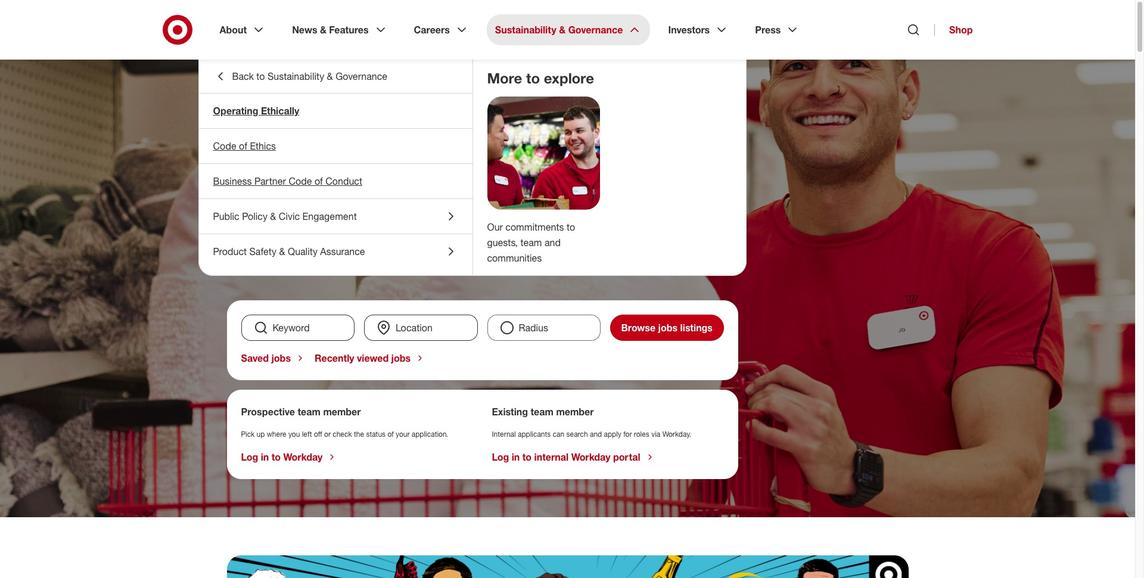 Task type: vqa. For each thing, say whether or not it's contained in the screenshot.
CONNECTING
no



Task type: locate. For each thing, give the bounding box(es) containing it.
& right safety at left
[[279, 246, 285, 257]]

jobs for saved
[[271, 352, 291, 364]]

1 horizontal spatial code
[[289, 175, 312, 187]]

commitments
[[506, 221, 564, 233]]

0 horizontal spatial careers
[[227, 98, 281, 116]]

communities
[[487, 252, 542, 264]]

engagement
[[303, 210, 357, 222]]

2 member from the left
[[556, 406, 594, 418]]

log down pick
[[241, 451, 258, 463]]

pick
[[241, 430, 255, 439]]

love.
[[322, 170, 425, 228]]

to down applicants at the bottom left
[[523, 451, 532, 463]]

& up operating ethically 'link'
[[327, 70, 333, 82]]

1 horizontal spatial governance
[[568, 24, 623, 36]]

to inside button
[[256, 70, 265, 82]]

jobs right saved
[[271, 352, 291, 364]]

team up applicants at the bottom left
[[531, 406, 554, 418]]

member for prospective team member
[[323, 406, 361, 418]]

& left civic
[[270, 210, 276, 222]]

about
[[220, 24, 247, 36]]

to right the back
[[256, 70, 265, 82]]

log in to workday link
[[241, 451, 337, 463]]

0 horizontal spatial and
[[545, 237, 561, 248]]

governance inside button
[[336, 70, 387, 82]]

in down internal
[[512, 451, 520, 463]]

jobs
[[658, 322, 678, 334], [271, 352, 291, 364], [391, 352, 411, 364]]

code up business
[[213, 140, 236, 152]]

browse jobs listings
[[621, 322, 713, 334]]

0 vertical spatial careers
[[414, 24, 450, 36]]

0 horizontal spatial sustainability
[[268, 70, 324, 82]]

jobs right viewed
[[391, 352, 411, 364]]

team inside "our commitments to guests, team and communities"
[[521, 237, 542, 248]]

sustainability up ethically on the top of page
[[268, 70, 324, 82]]

via
[[652, 430, 661, 439]]

0 horizontal spatial jobs
[[271, 352, 291, 364]]

team down commitments on the top left of page
[[521, 237, 542, 248]]

0 vertical spatial code
[[213, 140, 236, 152]]

ethically
[[261, 105, 299, 117]]

1 horizontal spatial sustainability
[[495, 24, 557, 36]]

of left conduct
[[315, 175, 323, 187]]

news
[[292, 24, 317, 36]]

in
[[261, 451, 269, 463], [512, 451, 520, 463]]

code
[[213, 140, 236, 152], [289, 175, 312, 187]]

viewed
[[357, 352, 389, 364]]

and inside "our commitments to guests, team and communities"
[[545, 237, 561, 248]]

2 in from the left
[[512, 451, 520, 463]]

policy
[[242, 210, 268, 222]]

two target team members smiling in the grocery department image
[[487, 97, 600, 210]]

1 workday from the left
[[283, 451, 323, 463]]

1 horizontal spatial in
[[512, 451, 520, 463]]

can
[[553, 430, 565, 439]]

you
[[227, 170, 308, 228], [288, 430, 300, 439]]

careers inside careers work somewhere you love.
[[227, 98, 281, 116]]

& right news
[[320, 24, 327, 36]]

and left apply
[[590, 430, 602, 439]]

careers for careers
[[414, 24, 450, 36]]

log in to internal workday portal link
[[492, 451, 655, 463]]

roles
[[634, 430, 650, 439]]

in down up
[[261, 451, 269, 463]]

1 vertical spatial code
[[289, 175, 312, 187]]

careers inside careers link
[[414, 24, 450, 36]]

our
[[487, 221, 503, 233]]

1 member from the left
[[323, 406, 361, 418]]

0 horizontal spatial code
[[213, 140, 236, 152]]

1 horizontal spatial and
[[590, 430, 602, 439]]

business
[[213, 175, 252, 187]]

1 vertical spatial sustainability
[[268, 70, 324, 82]]

or
[[324, 430, 331, 439]]

of left your
[[388, 430, 394, 439]]

jobs inside 'button'
[[658, 322, 678, 334]]

business partner code of conduct link
[[199, 164, 472, 198]]

press link
[[747, 14, 808, 45]]

0 vertical spatial of
[[239, 140, 247, 152]]

of inside code of ethics link
[[239, 140, 247, 152]]

sustainability
[[495, 24, 557, 36], [268, 70, 324, 82]]

workday down left
[[283, 451, 323, 463]]

sustainability up more to explore
[[495, 24, 557, 36]]

guests,
[[487, 237, 518, 248]]

prospective
[[241, 406, 295, 418]]

1 vertical spatial of
[[315, 175, 323, 187]]

sustainability inside 'sustainability & governance' link
[[495, 24, 557, 36]]

and down commitments on the top left of page
[[545, 237, 561, 248]]

code of ethics link
[[199, 129, 472, 163]]

2 workday from the left
[[571, 451, 611, 463]]

to
[[526, 69, 540, 87], [256, 70, 265, 82], [567, 221, 575, 233], [272, 451, 281, 463], [523, 451, 532, 463]]

member up 'search'
[[556, 406, 594, 418]]

our commitments to guests, team and communities
[[487, 221, 575, 264]]

1 horizontal spatial member
[[556, 406, 594, 418]]

0 vertical spatial governance
[[568, 24, 623, 36]]

workday
[[283, 451, 323, 463], [571, 451, 611, 463]]

check
[[333, 430, 352, 439]]

careers
[[414, 24, 450, 36], [227, 98, 281, 116]]

1 horizontal spatial log
[[492, 451, 509, 463]]

left
[[302, 430, 312, 439]]

of left ethics
[[239, 140, 247, 152]]

1 log from the left
[[241, 451, 258, 463]]

shop
[[949, 24, 973, 36]]

1 horizontal spatial of
[[315, 175, 323, 187]]

our commitments to guests, team and communities link
[[487, 221, 575, 264]]

you for work
[[227, 170, 308, 228]]

2 log from the left
[[492, 451, 509, 463]]

2 horizontal spatial of
[[388, 430, 394, 439]]

0 horizontal spatial in
[[261, 451, 269, 463]]

to down where
[[272, 451, 281, 463]]

partner
[[255, 175, 286, 187]]

& up "explore"
[[559, 24, 566, 36]]

browse jobs listings button
[[610, 315, 724, 341]]

0 horizontal spatial workday
[[283, 451, 323, 463]]

2 horizontal spatial jobs
[[658, 322, 678, 334]]

team
[[521, 237, 542, 248], [298, 406, 321, 418], [531, 406, 554, 418]]

team for existing team member
[[531, 406, 554, 418]]

0 horizontal spatial governance
[[336, 70, 387, 82]]

and
[[545, 237, 561, 248], [590, 430, 602, 439]]

team for prospective team member
[[298, 406, 321, 418]]

Browse jobs listings search field
[[236, 315, 729, 341]]

portal
[[613, 451, 640, 463]]

somewhere
[[357, 117, 621, 176]]

workday down internal applicants can search and apply for roles via workday.
[[571, 451, 611, 463]]

0 vertical spatial you
[[227, 170, 308, 228]]

quality
[[288, 246, 318, 257]]

None text field
[[241, 315, 355, 341], [364, 315, 478, 341], [241, 315, 355, 341], [364, 315, 478, 341]]

code right the partner
[[289, 175, 312, 187]]

back
[[232, 70, 254, 82]]

explore
[[544, 69, 594, 87]]

to for workday
[[272, 451, 281, 463]]

governance up operating ethically 'link'
[[336, 70, 387, 82]]

0 horizontal spatial log
[[241, 451, 258, 463]]

1 horizontal spatial careers
[[414, 24, 450, 36]]

log down internal
[[492, 451, 509, 463]]

0 horizontal spatial member
[[323, 406, 361, 418]]

internal
[[534, 451, 569, 463]]

to for internal
[[523, 451, 532, 463]]

to inside "our commitments to guests, team and communities"
[[567, 221, 575, 233]]

jobs left listings
[[658, 322, 678, 334]]

you inside careers work somewhere you love.
[[227, 170, 308, 228]]

public policy & civic engagement
[[213, 210, 357, 222]]

& inside button
[[327, 70, 333, 82]]

operating
[[213, 105, 258, 117]]

member
[[323, 406, 361, 418], [556, 406, 594, 418]]

1 vertical spatial governance
[[336, 70, 387, 82]]

1 vertical spatial and
[[590, 430, 602, 439]]

off
[[314, 430, 322, 439]]

member for existing team member
[[556, 406, 594, 418]]

conduct
[[326, 175, 362, 187]]

assurance
[[320, 246, 365, 257]]

member up check
[[323, 406, 361, 418]]

1 in from the left
[[261, 451, 269, 463]]

press
[[755, 24, 781, 36]]

0 vertical spatial sustainability
[[495, 24, 557, 36]]

team up left
[[298, 406, 321, 418]]

0 vertical spatial and
[[545, 237, 561, 248]]

investors
[[668, 24, 710, 36]]

2 vertical spatial of
[[388, 430, 394, 439]]

&
[[320, 24, 327, 36], [559, 24, 566, 36], [327, 70, 333, 82], [270, 210, 276, 222], [279, 246, 285, 257]]

1 vertical spatial careers
[[227, 98, 281, 116]]

1 vertical spatial you
[[288, 430, 300, 439]]

safety
[[249, 246, 277, 257]]

log in to internal workday portal
[[492, 451, 640, 463]]

0 horizontal spatial of
[[239, 140, 247, 152]]

back to sustainability & governance
[[232, 70, 387, 82]]

1 horizontal spatial workday
[[571, 451, 611, 463]]

governance up "explore"
[[568, 24, 623, 36]]

to right commitments on the top left of page
[[567, 221, 575, 233]]



Task type: describe. For each thing, give the bounding box(es) containing it.
saved
[[241, 352, 269, 364]]

1 horizontal spatial jobs
[[391, 352, 411, 364]]

log for log in to workday
[[241, 451, 258, 463]]

careers for careers work somewhere you love.
[[227, 98, 281, 116]]

operating ethically
[[213, 105, 299, 117]]

civic
[[279, 210, 300, 222]]

in for internal
[[512, 451, 520, 463]]

about link
[[211, 14, 274, 45]]

you for up
[[288, 430, 300, 439]]

news & features
[[292, 24, 369, 36]]

the
[[354, 430, 364, 439]]

features
[[329, 24, 369, 36]]

workday.
[[663, 430, 691, 439]]

more
[[487, 69, 522, 87]]

status
[[366, 430, 386, 439]]

browse
[[621, 322, 656, 334]]

business partner code of conduct
[[213, 175, 362, 187]]

existing team member
[[492, 406, 594, 418]]

to right more
[[526, 69, 540, 87]]

sustainability & governance link
[[487, 14, 651, 45]]

careers work somewhere you love.
[[227, 98, 621, 228]]

saved jobs
[[241, 352, 291, 364]]

log in to workday
[[241, 451, 323, 463]]

sustainability inside back to sustainability & governance button
[[268, 70, 324, 82]]

internal applicants can search and apply for roles via workday.
[[492, 430, 691, 439]]

applicants
[[518, 430, 551, 439]]

sustainability & governance
[[495, 24, 623, 36]]

existing
[[492, 406, 528, 418]]

recently
[[315, 352, 354, 364]]

shop link
[[935, 24, 973, 36]]

investors link
[[660, 14, 737, 45]]

operating ethically link
[[199, 94, 472, 128]]

more to explore
[[487, 69, 594, 87]]

public policy & civic engagement link
[[199, 199, 472, 234]]

pick up where you left off or check the status of your application.
[[241, 430, 448, 439]]

in for workday
[[261, 451, 269, 463]]

work
[[227, 117, 344, 176]]

site navigation element
[[0, 0, 1144, 578]]

code of ethics
[[213, 140, 276, 152]]

careers link
[[406, 14, 477, 45]]

jobs for browse
[[658, 322, 678, 334]]

product safety & quality assurance link
[[199, 234, 472, 269]]

news & features link
[[284, 14, 396, 45]]

saved jobs link
[[241, 352, 305, 364]]

application.
[[412, 430, 448, 439]]

product safety & quality assurance
[[213, 246, 365, 257]]

where
[[267, 430, 286, 439]]

for
[[624, 430, 632, 439]]

apply
[[604, 430, 622, 439]]

of inside business partner code of conduct link
[[315, 175, 323, 187]]

up
[[257, 430, 265, 439]]

search
[[567, 430, 588, 439]]

your
[[396, 430, 410, 439]]

job search group
[[236, 315, 729, 341]]

recently viewed jobs
[[315, 352, 411, 364]]

product
[[213, 246, 247, 257]]

ethics
[[250, 140, 276, 152]]

listings
[[680, 322, 713, 334]]

to for guests,
[[567, 221, 575, 233]]

internal
[[492, 430, 516, 439]]

recently viewed jobs link
[[315, 352, 425, 364]]

back to sustainability & governance button
[[199, 60, 472, 93]]

public
[[213, 210, 239, 222]]

prospective team member
[[241, 406, 361, 418]]

log for log in to internal workday portal
[[492, 451, 509, 463]]



